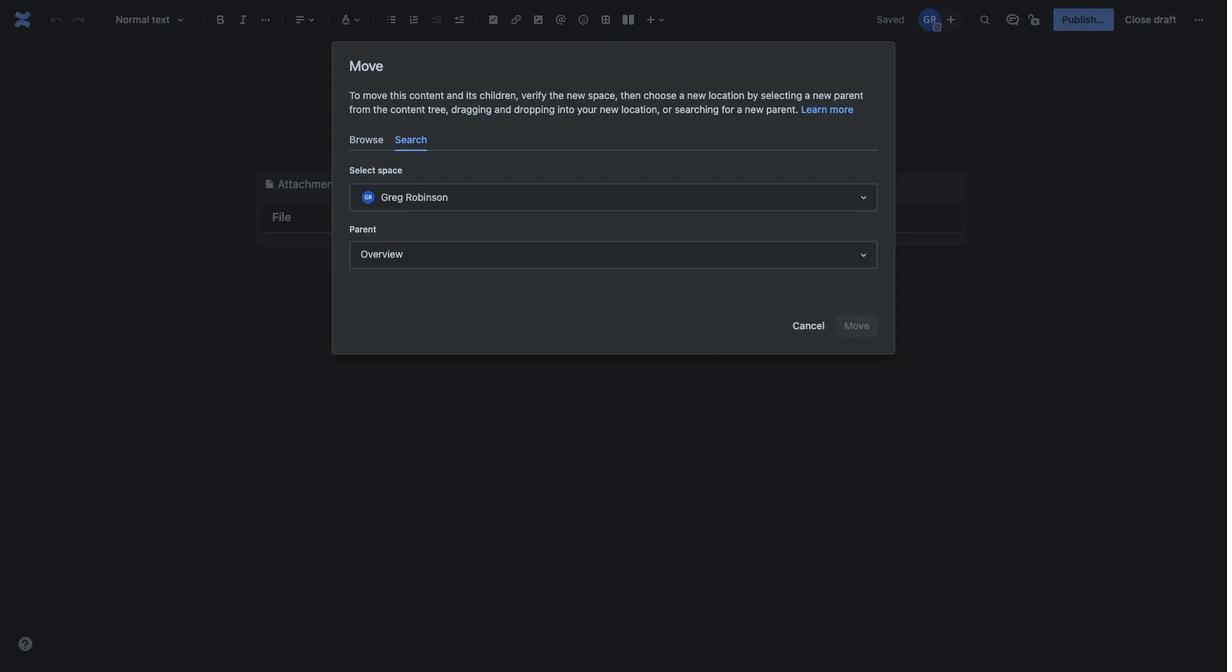 Task type: describe. For each thing, give the bounding box(es) containing it.
choose
[[644, 89, 677, 101]]

0 horizontal spatial and
[[447, 89, 464, 101]]

tab list inside move dialog
[[344, 128, 884, 151]]

table image
[[598, 11, 615, 28]]

bold ⌘b image
[[212, 11, 229, 28]]

into
[[558, 103, 575, 115]]

close draft
[[1126, 13, 1177, 25]]

move
[[349, 58, 383, 74]]

greg robinson inside move dialog
[[381, 191, 448, 203]]

2 horizontal spatial a
[[805, 89, 811, 101]]

Main content area, start typing to enter text. text field
[[256, 154, 966, 246]]

its
[[466, 89, 477, 101]]

outdent ⇧tab image
[[428, 11, 445, 28]]

1 horizontal spatial a
[[737, 103, 743, 115]]

new down space,
[[600, 103, 619, 115]]

emoji image
[[575, 11, 592, 28]]

1 horizontal spatial and
[[495, 103, 512, 115]]

search
[[395, 134, 427, 146]]

select space
[[349, 165, 403, 176]]

modified
[[787, 211, 834, 224]]

select
[[349, 165, 376, 176]]

files
[[400, 157, 420, 169]]

overview
[[361, 248, 403, 260]]

dropping
[[514, 103, 555, 115]]

move this page image
[[347, 63, 358, 75]]

robinson inside move dialog
[[406, 191, 448, 203]]

cancel
[[793, 320, 825, 332]]

close
[[1126, 13, 1152, 25]]

learn more link
[[801, 103, 854, 117]]

for
[[722, 103, 735, 115]]

learn
[[801, 103, 828, 115]]

attachments image
[[261, 176, 278, 193]]

Parent text field
[[359, 248, 361, 262]]

parent
[[835, 89, 864, 101]]

selecting
[[761, 89, 803, 101]]

browse
[[349, 134, 384, 146]]

new list of files
[[344, 157, 420, 169]]

0 vertical spatial greg robinson
[[364, 63, 431, 75]]

learn more
[[801, 103, 854, 115]]

layouts image
[[620, 11, 637, 28]]

1 vertical spatial content
[[391, 103, 425, 115]]

0 horizontal spatial the
[[373, 103, 388, 115]]

cancel button
[[785, 315, 834, 338]]

more
[[830, 103, 854, 115]]

new up into at the left
[[567, 89, 586, 101]]

tree,
[[428, 103, 449, 115]]

list
[[369, 157, 384, 169]]

robinson inside the greg robinson link
[[388, 63, 431, 75]]

new up learn more
[[813, 89, 832, 101]]

file
[[272, 211, 291, 224]]

numbered list ⌘⇧7 image
[[406, 11, 423, 28]]

undo ⌘z image
[[48, 11, 65, 28]]

new down by
[[745, 103, 764, 115]]

by
[[748, 89, 759, 101]]

0 horizontal spatial a
[[680, 89, 685, 101]]

mention image
[[553, 11, 570, 28]]

link image
[[508, 11, 525, 28]]

action item image
[[485, 11, 502, 28]]

open image
[[856, 247, 873, 264]]

publish... button
[[1054, 8, 1114, 31]]

bullet list ⌘⇧8 image
[[383, 11, 400, 28]]

move
[[363, 89, 388, 101]]



Task type: vqa. For each thing, say whether or not it's contained in the screenshot.
Attachments
yes



Task type: locate. For each thing, give the bounding box(es) containing it.
and
[[447, 89, 464, 101], [495, 103, 512, 115]]

1 vertical spatial greg
[[381, 191, 403, 203]]

saved
[[877, 13, 905, 25]]

new
[[567, 89, 586, 101], [688, 89, 706, 101], [813, 89, 832, 101], [600, 103, 619, 115], [745, 103, 764, 115]]

content down this
[[391, 103, 425, 115]]

add image, video, or file image
[[530, 11, 547, 28]]

greg robinson
[[364, 63, 431, 75], [381, 191, 448, 203]]

greg down space
[[381, 191, 403, 203]]

location,
[[622, 103, 660, 115]]

and left its
[[447, 89, 464, 101]]

tab list
[[344, 128, 884, 151]]

parent
[[349, 224, 377, 235]]

Give this page a title text field
[[344, 110, 878, 133]]

the down move on the left of page
[[373, 103, 388, 115]]

greg robinson link
[[364, 60, 431, 77]]

a up "searching"
[[680, 89, 685, 101]]

greg right move this page image
[[364, 63, 386, 75]]

indent tab image
[[451, 11, 468, 28]]

then
[[621, 89, 641, 101]]

1 vertical spatial greg robinson
[[381, 191, 448, 203]]

searching
[[675, 103, 719, 115]]

dragging
[[452, 103, 492, 115]]

a
[[680, 89, 685, 101], [805, 89, 811, 101], [737, 103, 743, 115]]

new
[[344, 157, 367, 169]]

0 vertical spatial robinson
[[388, 63, 431, 75]]

content
[[409, 89, 444, 101], [391, 103, 425, 115]]

a right "for"
[[737, 103, 743, 115]]

new up "searching"
[[688, 89, 706, 101]]

confluence image
[[11, 8, 34, 31], [11, 8, 34, 31]]

to move this content and its children, verify the new space, then choose a new location by selecting a new parent from the content tree, dragging and dropping into your new location, or searching for a new parent.
[[349, 89, 864, 115]]

space,
[[588, 89, 618, 101]]

robinson up this
[[388, 63, 431, 75]]

this
[[390, 89, 407, 101]]

tab list containing browse
[[344, 128, 884, 151]]

Select space text field
[[360, 191, 363, 205]]

parent.
[[767, 103, 799, 115]]

location
[[709, 89, 745, 101]]

0 vertical spatial the
[[550, 89, 564, 101]]

the up into at the left
[[550, 89, 564, 101]]

content up the tree,
[[409, 89, 444, 101]]

publish...
[[1063, 13, 1106, 25]]

attachments
[[278, 178, 343, 191]]

a up "learn"
[[805, 89, 811, 101]]

close draft button
[[1117, 8, 1186, 31]]

1 horizontal spatial the
[[550, 89, 564, 101]]

robinson
[[388, 63, 431, 75], [406, 191, 448, 203]]

from
[[349, 103, 371, 115]]

0 vertical spatial and
[[447, 89, 464, 101]]

italic ⌘i image
[[235, 11, 252, 28]]

the
[[550, 89, 564, 101], [373, 103, 388, 115]]

redo ⌘⇧z image
[[70, 11, 87, 28]]

greg robinson down files
[[381, 191, 448, 203]]

your
[[578, 103, 598, 115]]

space
[[378, 165, 403, 176]]

robinson down files
[[406, 191, 448, 203]]

1 vertical spatial and
[[495, 103, 512, 115]]

draft
[[1154, 13, 1177, 25]]

open image
[[856, 189, 873, 206]]

move dialog
[[333, 42, 895, 354]]

greg inside move dialog
[[381, 191, 403, 203]]

children,
[[480, 89, 519, 101]]

0 vertical spatial greg
[[364, 63, 386, 75]]

greg robinson up this
[[364, 63, 431, 75]]

greg
[[364, 63, 386, 75], [381, 191, 403, 203]]

verify
[[522, 89, 547, 101]]

or
[[663, 103, 672, 115]]

and down children,
[[495, 103, 512, 115]]

1 vertical spatial robinson
[[406, 191, 448, 203]]

to
[[349, 89, 360, 101]]

of
[[387, 157, 397, 169]]

0 vertical spatial content
[[409, 89, 444, 101]]

1 vertical spatial the
[[373, 103, 388, 115]]

greg robinson image
[[919, 8, 942, 31]]



